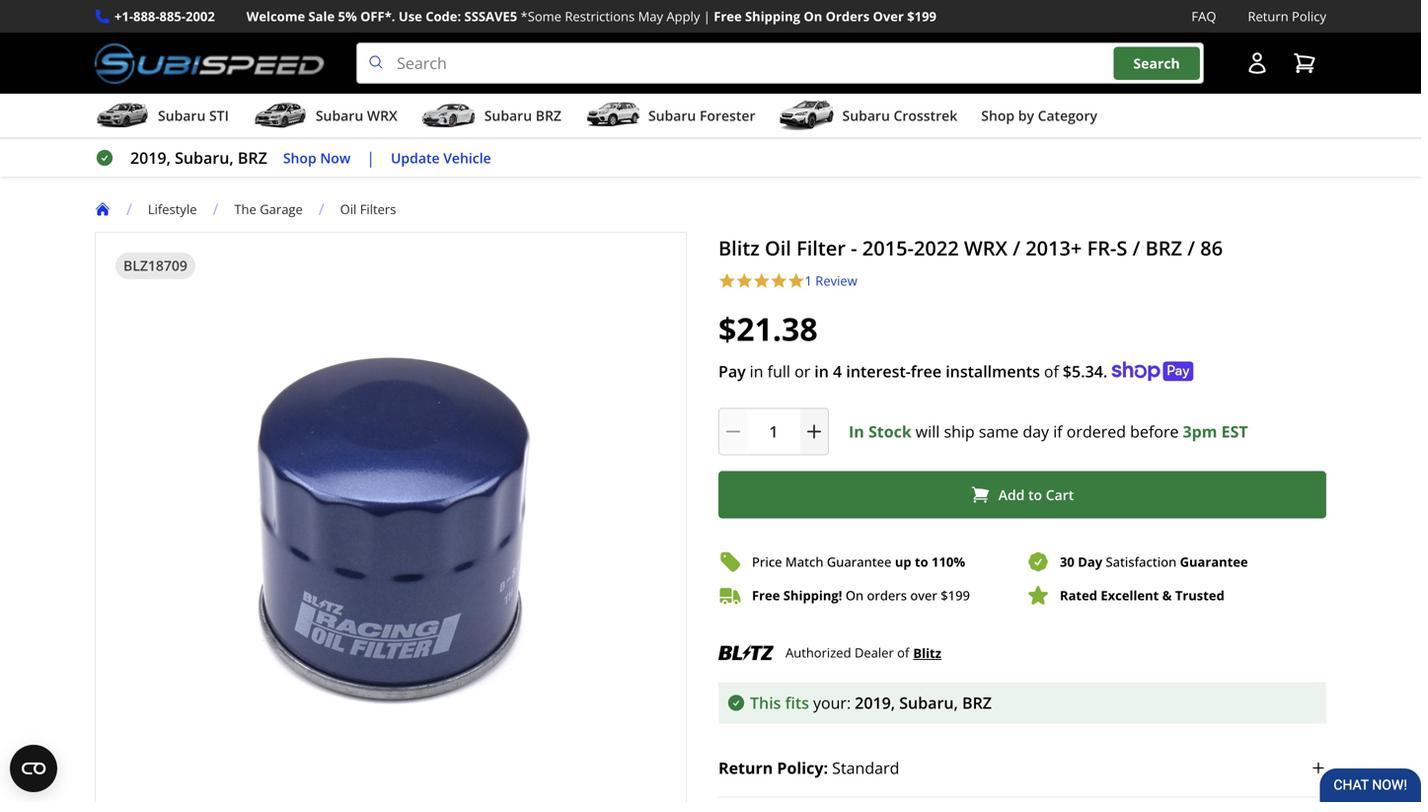 Task type: vqa. For each thing, say whether or not it's contained in the screenshot.
+1-888-885-2002
yes



Task type: locate. For each thing, give the bounding box(es) containing it.
0 vertical spatial on
[[804, 7, 822, 25]]

the garage link
[[234, 200, 319, 218], [234, 200, 303, 218]]

subispeed logo image
[[95, 43, 325, 84]]

will
[[916, 421, 940, 442]]

subaru wrx button
[[253, 98, 397, 137]]

1 vertical spatial free
[[752, 587, 780, 605]]

888-
[[133, 7, 159, 25]]

guarantee up trusted
[[1180, 553, 1248, 571]]

0 vertical spatial oil
[[340, 200, 357, 218]]

subaru for subaru brz
[[484, 106, 532, 125]]

subaru sti button
[[95, 98, 229, 137]]

1 horizontal spatial blitz
[[913, 644, 942, 662]]

subaru,
[[175, 147, 234, 168], [899, 692, 958, 714]]

a subaru brz thumbnail image image
[[421, 101, 476, 130]]

$199 right over
[[907, 7, 937, 25]]

blitz left filter
[[718, 235, 760, 262]]

brz inside dropdown button
[[536, 106, 562, 125]]

on left the orders
[[846, 587, 864, 605]]

on left orders
[[804, 7, 822, 25]]

1 vertical spatial to
[[915, 553, 928, 571]]

subaru, down subaru sti
[[175, 147, 234, 168]]

in left full
[[750, 361, 763, 382]]

shipping!
[[783, 587, 842, 605]]

star image up $21.38
[[736, 273, 753, 290]]

interest-
[[846, 361, 911, 382]]

2019, right your: in the bottom right of the page
[[855, 692, 895, 714]]

orders
[[826, 7, 870, 25]]

open widget image
[[10, 745, 57, 792]]

2 star image from the left
[[753, 273, 770, 290]]

shop left the now
[[283, 148, 316, 167]]

price
[[752, 553, 782, 571]]

subaru left 'forester'
[[648, 106, 696, 125]]

search input field
[[356, 43, 1204, 84]]

a subaru crosstrek thumbnail image image
[[779, 101, 834, 130]]

may
[[638, 7, 663, 25]]

wrx right 2022
[[964, 235, 1008, 262]]

0 vertical spatial subaru,
[[175, 147, 234, 168]]

0 vertical spatial $199
[[907, 7, 937, 25]]

0 vertical spatial of
[[1044, 361, 1059, 382]]

return
[[1248, 7, 1289, 25], [718, 758, 773, 779]]

1 horizontal spatial free
[[752, 587, 780, 605]]

free
[[714, 7, 742, 25], [752, 587, 780, 605]]

$199
[[907, 7, 937, 25], [941, 587, 970, 605]]

2019, down subaru sti dropdown button
[[130, 147, 171, 168]]

subaru
[[158, 106, 206, 125], [316, 106, 363, 125], [484, 106, 532, 125], [648, 106, 696, 125], [842, 106, 890, 125]]

shop left by
[[981, 106, 1015, 125]]

vehicle
[[443, 148, 491, 167]]

subaru crosstrek
[[842, 106, 958, 125]]

to
[[1028, 485, 1042, 504], [915, 553, 928, 571]]

sti
[[209, 106, 229, 125]]

subaru forester button
[[585, 98, 755, 137]]

blitz image
[[718, 639, 774, 667]]

increment image
[[804, 422, 824, 442]]

of left $5.34
[[1044, 361, 1059, 382]]

day
[[1078, 553, 1102, 571]]

oil left "filters" on the left top of page
[[340, 200, 357, 218]]

oil left filter
[[765, 235, 791, 262]]

2015-
[[862, 235, 914, 262]]

price match guarantee up to 110%
[[752, 553, 965, 571]]

1 horizontal spatial 2019,
[[855, 692, 895, 714]]

|
[[703, 7, 710, 25], [366, 147, 375, 168]]

2002
[[186, 7, 215, 25]]

0 horizontal spatial 2019,
[[130, 147, 171, 168]]

a subaru sti thumbnail image image
[[95, 101, 150, 130]]

0 vertical spatial to
[[1028, 485, 1042, 504]]

None number field
[[718, 408, 829, 456]]

add to cart
[[998, 485, 1074, 504]]

1 vertical spatial return
[[718, 758, 773, 779]]

in stock will ship same day if ordered before 3pm est
[[849, 421, 1248, 442]]

subaru up vehicle at top left
[[484, 106, 532, 125]]

0 vertical spatial free
[[714, 7, 742, 25]]

of left blitz link
[[897, 644, 909, 662]]

4
[[833, 361, 842, 382]]

free
[[911, 361, 942, 382]]

star image left review
[[788, 273, 805, 290]]

0 horizontal spatial star image
[[736, 273, 753, 290]]

1 in from the left
[[750, 361, 763, 382]]

wrx
[[367, 106, 397, 125], [964, 235, 1008, 262]]

86
[[1200, 235, 1223, 262]]

shop inside "dropdown button"
[[981, 106, 1015, 125]]

1 vertical spatial wrx
[[964, 235, 1008, 262]]

0 vertical spatial shop
[[981, 106, 1015, 125]]

subaru for subaru crosstrek
[[842, 106, 890, 125]]

of
[[1044, 361, 1059, 382], [897, 644, 909, 662]]

over
[[873, 7, 904, 25]]

0 horizontal spatial of
[[897, 644, 909, 662]]

1 horizontal spatial shop
[[981, 106, 1015, 125]]

0 horizontal spatial |
[[366, 147, 375, 168]]

/
[[126, 198, 132, 220], [213, 198, 218, 220], [319, 198, 324, 220], [1013, 235, 1020, 262], [1133, 235, 1140, 262], [1188, 235, 1195, 262]]

0 horizontal spatial free
[[714, 7, 742, 25]]

1 horizontal spatial to
[[1028, 485, 1042, 504]]

| right the now
[[366, 147, 375, 168]]

1 vertical spatial shop
[[283, 148, 316, 167]]

subaru, down blitz link
[[899, 692, 958, 714]]

search
[[1134, 54, 1180, 72]]

$199 right "over"
[[941, 587, 970, 605]]

1 vertical spatial subaru,
[[899, 692, 958, 714]]

return policy link
[[1248, 6, 1326, 27]]

4 subaru from the left
[[648, 106, 696, 125]]

fr-
[[1087, 235, 1117, 262]]

0 horizontal spatial guarantee
[[827, 553, 892, 571]]

shipping
[[745, 7, 800, 25]]

off*.
[[360, 7, 395, 25]]

0 vertical spatial return
[[1248, 7, 1289, 25]]

0 vertical spatial 2019,
[[130, 147, 171, 168]]

free down price
[[752, 587, 780, 605]]

in left 4
[[814, 361, 829, 382]]

star image
[[718, 273, 736, 290], [753, 273, 770, 290], [770, 273, 788, 290]]

/ right s
[[1133, 235, 1140, 262]]

blitz right dealer on the bottom
[[913, 644, 942, 662]]

1 horizontal spatial $199
[[941, 587, 970, 605]]

1 vertical spatial of
[[897, 644, 909, 662]]

authorized
[[786, 644, 851, 662]]

lifestyle
[[148, 200, 197, 218]]

0 horizontal spatial blitz
[[718, 235, 760, 262]]

0 horizontal spatial to
[[915, 553, 928, 571]]

1 vertical spatial blitz
[[913, 644, 942, 662]]

wrx up update at the top of the page
[[367, 106, 397, 125]]

+1-888-885-2002 link
[[114, 6, 215, 27]]

forester
[[700, 106, 755, 125]]

/ left the
[[213, 198, 218, 220]]

update vehicle
[[391, 148, 491, 167]]

1 horizontal spatial star image
[[788, 273, 805, 290]]

authorized dealer of blitz
[[786, 644, 942, 662]]

free right apply
[[714, 7, 742, 25]]

1 vertical spatial $199
[[941, 587, 970, 605]]

to right add at the right of the page
[[1028, 485, 1042, 504]]

before
[[1130, 421, 1179, 442]]

.
[[1103, 361, 1108, 382]]

| right apply
[[703, 7, 710, 25]]

2 subaru from the left
[[316, 106, 363, 125]]

2019, subaru, brz
[[130, 147, 267, 168]]

shop now link
[[283, 147, 351, 169]]

3 star image from the left
[[770, 273, 788, 290]]

0 horizontal spatial in
[[750, 361, 763, 382]]

1 horizontal spatial on
[[846, 587, 864, 605]]

same
[[979, 421, 1019, 442]]

oil
[[340, 200, 357, 218], [765, 235, 791, 262]]

/ left the 86
[[1188, 235, 1195, 262]]

subaru left sti
[[158, 106, 206, 125]]

by
[[1018, 106, 1034, 125]]

subaru inside dropdown button
[[158, 106, 206, 125]]

subaru for subaru forester
[[648, 106, 696, 125]]

$5.34
[[1063, 361, 1103, 382]]

in
[[750, 361, 763, 382], [814, 361, 829, 382]]

category
[[1038, 106, 1097, 125]]

blitz inside authorized dealer of blitz
[[913, 644, 942, 662]]

0 vertical spatial blitz
[[718, 235, 760, 262]]

1 horizontal spatial of
[[1044, 361, 1059, 382]]

3 subaru from the left
[[484, 106, 532, 125]]

1 horizontal spatial return
[[1248, 7, 1289, 25]]

subaru up the now
[[316, 106, 363, 125]]

0 horizontal spatial shop
[[283, 148, 316, 167]]

installments
[[946, 361, 1040, 382]]

match
[[786, 553, 824, 571]]

1 guarantee from the left
[[827, 553, 892, 571]]

0 horizontal spatial return
[[718, 758, 773, 779]]

to inside button
[[1028, 485, 1042, 504]]

ship
[[944, 421, 975, 442]]

1 horizontal spatial oil
[[765, 235, 791, 262]]

home image
[[95, 201, 111, 217]]

subaru inside dropdown button
[[842, 106, 890, 125]]

5 subaru from the left
[[842, 106, 890, 125]]

0 horizontal spatial on
[[804, 7, 822, 25]]

0 vertical spatial wrx
[[367, 106, 397, 125]]

1 subaru from the left
[[158, 106, 206, 125]]

return left policy: on the right
[[718, 758, 773, 779]]

1 horizontal spatial in
[[814, 361, 829, 382]]

1 horizontal spatial |
[[703, 7, 710, 25]]

1 horizontal spatial guarantee
[[1180, 553, 1248, 571]]

blitz link
[[913, 642, 942, 664]]

to right up
[[915, 553, 928, 571]]

faq
[[1192, 7, 1216, 25]]

0 horizontal spatial wrx
[[367, 106, 397, 125]]

blitz oil filter - 2015-2022 wrx / 2013+ fr-s / brz / 86
[[718, 235, 1223, 262]]

subaru sti
[[158, 106, 229, 125]]

1 review
[[805, 272, 857, 290]]

policy:
[[777, 758, 828, 779]]

subaru right a subaru crosstrek thumbnail image on the top right of the page
[[842, 106, 890, 125]]

return left policy
[[1248, 7, 1289, 25]]

1 vertical spatial |
[[366, 147, 375, 168]]

2013+
[[1026, 235, 1082, 262]]

star image
[[736, 273, 753, 290], [788, 273, 805, 290]]

2 star image from the left
[[788, 273, 805, 290]]

/ right garage
[[319, 198, 324, 220]]

2019,
[[130, 147, 171, 168], [855, 692, 895, 714]]

guarantee up free shipping! on orders over $199
[[827, 553, 892, 571]]



Task type: describe. For each thing, give the bounding box(es) containing it.
rated
[[1060, 587, 1097, 605]]

1 vertical spatial 2019,
[[855, 692, 895, 714]]

button image
[[1245, 51, 1269, 75]]

now
[[320, 148, 351, 167]]

1 vertical spatial on
[[846, 587, 864, 605]]

shop pay image
[[1112, 362, 1193, 382]]

filters
[[360, 200, 396, 218]]

2 guarantee from the left
[[1180, 553, 1248, 571]]

the garage
[[234, 200, 303, 218]]

satisfaction
[[1106, 553, 1177, 571]]

30 day satisfaction guarantee
[[1060, 553, 1248, 571]]

of inside authorized dealer of blitz
[[897, 644, 909, 662]]

the
[[234, 200, 256, 218]]

2 in from the left
[[814, 361, 829, 382]]

sale
[[308, 7, 335, 25]]

shop now
[[283, 148, 351, 167]]

search button
[[1114, 47, 1200, 80]]

sssave5
[[464, 7, 517, 25]]

1 horizontal spatial subaru,
[[899, 692, 958, 714]]

0 horizontal spatial oil
[[340, 200, 357, 218]]

pay in full or in 4 interest-free installments of $5.34 .
[[718, 361, 1108, 382]]

shop for shop now
[[283, 148, 316, 167]]

use
[[399, 7, 422, 25]]

-
[[851, 235, 857, 262]]

1 star image from the left
[[718, 273, 736, 290]]

blz18709
[[123, 256, 187, 275]]

oil filters
[[340, 200, 396, 218]]

&
[[1162, 587, 1172, 605]]

stock
[[868, 421, 912, 442]]

oil filters link down the now
[[340, 200, 396, 218]]

garage
[[260, 200, 303, 218]]

or
[[795, 361, 811, 382]]

return policy
[[1248, 7, 1326, 25]]

/ right home image
[[126, 198, 132, 220]]

restrictions
[[565, 7, 635, 25]]

ordered
[[1067, 421, 1126, 442]]

subaru for subaru sti
[[158, 106, 206, 125]]

/ left 2013+
[[1013, 235, 1020, 262]]

subaru crosstrek button
[[779, 98, 958, 137]]

s
[[1117, 235, 1127, 262]]

subaru for subaru wrx
[[316, 106, 363, 125]]

cart
[[1046, 485, 1074, 504]]

30
[[1060, 553, 1075, 571]]

1 horizontal spatial wrx
[[964, 235, 1008, 262]]

in
[[849, 421, 864, 442]]

day
[[1023, 421, 1049, 442]]

est
[[1221, 421, 1248, 442]]

return policy: standard
[[718, 758, 899, 779]]

3pm
[[1183, 421, 1217, 442]]

standard
[[832, 758, 899, 779]]

0 horizontal spatial $199
[[907, 7, 937, 25]]

your:
[[813, 692, 851, 714]]

a subaru wrx thumbnail image image
[[253, 101, 308, 130]]

faq link
[[1192, 6, 1216, 27]]

oil filters link down update at the top of the page
[[340, 200, 412, 218]]

free shipping! on orders over $199
[[752, 587, 970, 605]]

add
[[998, 485, 1025, 504]]

rated excellent & trusted
[[1060, 587, 1225, 605]]

dealer
[[855, 644, 894, 662]]

welcome
[[246, 7, 305, 25]]

up
[[895, 553, 912, 571]]

fits
[[785, 692, 809, 714]]

subaru brz
[[484, 106, 562, 125]]

shop by category button
[[981, 98, 1097, 137]]

a subaru forester thumbnail image image
[[585, 101, 640, 130]]

crosstrek
[[894, 106, 958, 125]]

+1-
[[114, 7, 133, 25]]

pay
[[718, 361, 746, 382]]

update
[[391, 148, 440, 167]]

return for return policy
[[1248, 7, 1289, 25]]

*some
[[521, 7, 562, 25]]

wrx inside dropdown button
[[367, 106, 397, 125]]

this fits your: 2019, subaru, brz
[[750, 692, 992, 714]]

+1-888-885-2002
[[114, 7, 215, 25]]

trusted
[[1175, 587, 1225, 605]]

1
[[805, 272, 812, 290]]

this
[[750, 692, 781, 714]]

shop for shop by category
[[981, 106, 1015, 125]]

1 vertical spatial oil
[[765, 235, 791, 262]]

decrement image
[[723, 422, 743, 442]]

0 horizontal spatial subaru,
[[175, 147, 234, 168]]

1 review link
[[805, 272, 857, 290]]

apply
[[667, 7, 700, 25]]

if
[[1053, 421, 1063, 442]]

$21.38
[[718, 308, 818, 350]]

subaru forester
[[648, 106, 755, 125]]

1 star image from the left
[[736, 273, 753, 290]]

110%
[[932, 553, 965, 571]]

subaru brz button
[[421, 98, 562, 137]]

add to cart button
[[718, 471, 1326, 519]]

excellent
[[1101, 587, 1159, 605]]

0 vertical spatial |
[[703, 7, 710, 25]]

code:
[[426, 7, 461, 25]]

policy
[[1292, 7, 1326, 25]]

return for return policy: standard
[[718, 758, 773, 779]]

orders
[[867, 587, 907, 605]]



